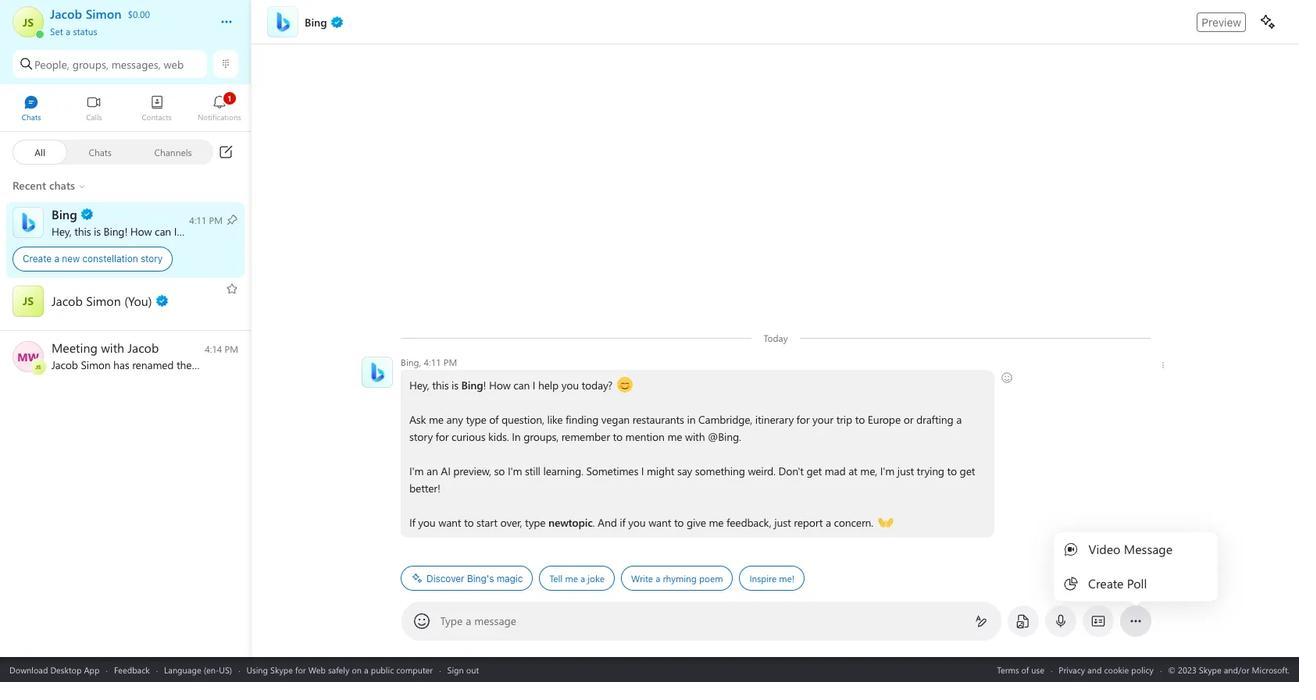 Task type: locate. For each thing, give the bounding box(es) containing it.
to left start
[[464, 516, 473, 531]]

type
[[466, 413, 486, 427], [525, 516, 545, 531]]

1 vertical spatial type
[[525, 516, 545, 531]]

itinerary
[[755, 413, 794, 427]]

1 horizontal spatial story
[[409, 430, 433, 445]]

0 horizontal spatial this
[[74, 224, 91, 239]]

set a status
[[50, 25, 97, 38]]

me right tell
[[565, 573, 578, 585]]

0 horizontal spatial hey,
[[52, 224, 72, 239]]

report
[[794, 516, 823, 531]]

me left with
[[667, 430, 682, 445]]

0 vertical spatial groups,
[[72, 57, 109, 72]]

0 horizontal spatial hey, this is bing ! how can i help you today?
[[52, 224, 257, 239]]

story down ask
[[409, 430, 433, 445]]

1 vertical spatial for
[[435, 430, 449, 445]]

this down 4:11
[[432, 378, 448, 393]]

0 vertical spatial i
[[174, 224, 177, 239]]

0 vertical spatial of
[[489, 413, 498, 427]]

a
[[66, 25, 70, 38], [54, 253, 59, 265], [956, 413, 962, 427], [826, 516, 831, 531], [580, 573, 585, 585], [655, 573, 660, 585], [466, 614, 471, 629], [364, 665, 369, 676]]

bing
[[104, 224, 125, 239], [461, 378, 483, 393]]

can up 'create a new constellation story'
[[155, 224, 171, 239]]

bing up any
[[461, 378, 483, 393]]

hey, down bing,
[[409, 378, 429, 393]]

! up the constellation
[[125, 224, 128, 239]]

0 vertical spatial this
[[74, 224, 91, 239]]

a left new
[[54, 253, 59, 265]]

can
[[155, 224, 171, 239], [513, 378, 530, 393]]

0 horizontal spatial i
[[174, 224, 177, 239]]

1 horizontal spatial help
[[538, 378, 558, 393]]

2 vertical spatial for
[[295, 665, 306, 676]]

at
[[848, 464, 857, 479]]

terms of use link
[[997, 665, 1045, 676]]

0 vertical spatial help
[[180, 224, 200, 239]]

1 vertical spatial hey,
[[409, 378, 429, 393]]

0 vertical spatial for
[[796, 413, 810, 427]]

0 horizontal spatial type
[[466, 413, 486, 427]]

me left any
[[429, 413, 443, 427]]

1 horizontal spatial is
[[451, 378, 458, 393]]

language
[[164, 665, 201, 676]]

create
[[23, 253, 52, 265]]

feedback
[[114, 665, 150, 676]]

groups, down status
[[72, 57, 109, 72]]

me
[[429, 413, 443, 427], [667, 430, 682, 445], [709, 516, 724, 531], [565, 573, 578, 585]]

want left start
[[438, 516, 461, 531]]

0 horizontal spatial want
[[438, 516, 461, 531]]

groups, inside ask me any type of question, like finding vegan restaurants in cambridge, itinerary for your trip to europe or drafting a story for curious kids. in groups, remember to mention me with @bing. i'm an ai preview, so i'm still learning. sometimes i might say something weird. don't get mad at me, i'm just trying to get better! if you want to start over, type
[[523, 430, 558, 445]]

1 horizontal spatial type
[[525, 516, 545, 531]]

0 vertical spatial how
[[130, 224, 152, 239]]

just left report
[[774, 516, 791, 531]]

0 vertical spatial bing
[[104, 224, 125, 239]]

for left your at the right
[[796, 413, 810, 427]]

new
[[62, 253, 80, 265]]

this up 'create a new constellation story'
[[74, 224, 91, 239]]

download
[[9, 665, 48, 676]]

use
[[1032, 665, 1045, 676]]

0 vertical spatial just
[[897, 464, 914, 479]]

groups, down like
[[523, 430, 558, 445]]

for left "web"
[[295, 665, 306, 676]]

0 vertical spatial hey,
[[52, 224, 72, 239]]

1 vertical spatial groups,
[[523, 430, 558, 445]]

get right trying
[[960, 464, 975, 479]]

status
[[73, 25, 97, 38]]

for down any
[[435, 430, 449, 445]]

and
[[597, 516, 617, 531]]

is up 'create a new constellation story'
[[94, 224, 101, 239]]

how up question,
[[489, 378, 510, 393]]

type right over,
[[525, 516, 545, 531]]

me,
[[860, 464, 877, 479]]

just left trying
[[897, 464, 914, 479]]

0 horizontal spatial how
[[130, 224, 152, 239]]

1 horizontal spatial i
[[532, 378, 535, 393]]

0 horizontal spatial can
[[155, 224, 171, 239]]

feedback,
[[726, 516, 771, 531]]

a right type
[[466, 614, 471, 629]]

magic
[[496, 573, 523, 585]]

a right on
[[364, 665, 369, 676]]

0 horizontal spatial i'm
[[409, 464, 423, 479]]

me inside tell me a joke 'button'
[[565, 573, 578, 585]]

finding
[[565, 413, 598, 427]]

channels
[[154, 146, 192, 158]]

i'm right "me," at the bottom right of page
[[880, 464, 894, 479]]

! up curious
[[483, 378, 486, 393]]

story right the constellation
[[141, 253, 163, 265]]

language (en-us) link
[[164, 665, 232, 676]]

i'm right so
[[507, 464, 522, 479]]

tell me a joke
[[549, 573, 604, 585]]

to right trying
[[947, 464, 957, 479]]

0 vertical spatial hey, this is bing ! how can i help you today?
[[52, 224, 257, 239]]

0 horizontal spatial today?
[[223, 224, 254, 239]]

story inside ask me any type of question, like finding vegan restaurants in cambridge, itinerary for your trip to europe or drafting a story for curious kids. in groups, remember to mention me with @bing. i'm an ai preview, so i'm still learning. sometimes i might say something weird. don't get mad at me, i'm just trying to get better! if you want to start over, type
[[409, 430, 433, 445]]

constellation
[[82, 253, 138, 265]]

want inside ask me any type of question, like finding vegan restaurants in cambridge, itinerary for your trip to europe or drafting a story for curious kids. in groups, remember to mention me with @bing. i'm an ai preview, so i'm still learning. sometimes i might say something weird. don't get mad at me, i'm just trying to get better! if you want to start over, type
[[438, 516, 461, 531]]

over,
[[500, 516, 522, 531]]

hey, this is bing ! how can i help you today?
[[52, 224, 257, 239], [409, 378, 615, 393]]

to right trip
[[855, 413, 865, 427]]

how up the constellation
[[130, 224, 152, 239]]

0 horizontal spatial is
[[94, 224, 101, 239]]

1 horizontal spatial this
[[432, 378, 448, 393]]

inspire
[[749, 573, 777, 585]]

0 vertical spatial type
[[466, 413, 486, 427]]

to
[[855, 413, 865, 427], [613, 430, 622, 445], [947, 464, 957, 479], [464, 516, 473, 531], [674, 516, 684, 531]]

0 horizontal spatial of
[[489, 413, 498, 427]]

story
[[141, 253, 163, 265], [409, 430, 433, 445]]

0 horizontal spatial bing
[[104, 224, 125, 239]]

download desktop app
[[9, 665, 100, 676]]

0 horizontal spatial just
[[774, 516, 791, 531]]

ai
[[441, 464, 450, 479]]

i
[[174, 224, 177, 239], [532, 378, 535, 393], [641, 464, 644, 479]]

still
[[525, 464, 540, 479]]

to down vegan
[[613, 430, 622, 445]]

1 horizontal spatial groups,
[[523, 430, 558, 445]]

1 vertical spatial of
[[1022, 665, 1029, 676]]

0 horizontal spatial for
[[295, 665, 306, 676]]

is
[[94, 224, 101, 239], [451, 378, 458, 393]]

mention
[[625, 430, 664, 445]]

hey, this is bing ! how can i help you today? up question,
[[409, 378, 615, 393]]

0 horizontal spatial story
[[141, 253, 163, 265]]

computer
[[396, 665, 433, 676]]

in
[[687, 413, 695, 427]]

write a rhyming poem
[[631, 573, 723, 585]]

bing, 4:11 pm
[[400, 356, 457, 369]]

1 horizontal spatial bing
[[461, 378, 483, 393]]

sign
[[447, 665, 464, 676]]

0 horizontal spatial groups,
[[72, 57, 109, 72]]

0 vertical spatial is
[[94, 224, 101, 239]]

type a message
[[440, 614, 517, 629]]

i'm left the an
[[409, 464, 423, 479]]

2 horizontal spatial i'm
[[880, 464, 894, 479]]

1 vertical spatial i
[[532, 378, 535, 393]]

how
[[130, 224, 152, 239], [489, 378, 510, 393]]

this
[[74, 224, 91, 239], [432, 378, 448, 393]]

hey,
[[52, 224, 72, 239], [409, 378, 429, 393]]

1 vertical spatial this
[[432, 378, 448, 393]]

a right drafting
[[956, 413, 962, 427]]

!
[[125, 224, 128, 239], [483, 378, 486, 393]]

0 vertical spatial can
[[155, 224, 171, 239]]

bing up the constellation
[[104, 224, 125, 239]]

1 horizontal spatial hey, this is bing ! how can i help you today?
[[409, 378, 615, 393]]

1 horizontal spatial i'm
[[507, 464, 522, 479]]

today?
[[223, 224, 254, 239], [581, 378, 612, 393]]

1 vertical spatial today?
[[581, 378, 612, 393]]

of
[[489, 413, 498, 427], [1022, 665, 1029, 676]]

tab list
[[0, 88, 251, 131]]

1 horizontal spatial can
[[513, 378, 530, 393]]

a right report
[[826, 516, 831, 531]]

privacy and cookie policy link
[[1059, 665, 1154, 676]]

0 horizontal spatial get
[[806, 464, 822, 479]]

1 vertical spatial story
[[409, 430, 433, 445]]

ask me any type of question, like finding vegan restaurants in cambridge, itinerary for your trip to europe or drafting a story for curious kids. in groups, remember to mention me with @bing. i'm an ai preview, so i'm still learning. sometimes i might say something weird. don't get mad at me, i'm just trying to get better! if you want to start over, type
[[409, 413, 978, 531]]

1 horizontal spatial get
[[960, 464, 975, 479]]

like
[[547, 413, 563, 427]]

question,
[[501, 413, 544, 427]]

so
[[494, 464, 505, 479]]

2 horizontal spatial i
[[641, 464, 644, 479]]

2 vertical spatial i
[[641, 464, 644, 479]]

write a rhyming poem button
[[621, 567, 733, 592]]

can up question,
[[513, 378, 530, 393]]

hey, this is bing ! how can i help you today? up the constellation
[[52, 224, 257, 239]]

0 horizontal spatial !
[[125, 224, 128, 239]]

i'm
[[409, 464, 423, 479], [507, 464, 522, 479], [880, 464, 894, 479]]

1 horizontal spatial want
[[648, 516, 671, 531]]

of up the kids.
[[489, 413, 498, 427]]

a left joke
[[580, 573, 585, 585]]

trying
[[917, 464, 944, 479]]

get left mad
[[806, 464, 822, 479]]

1 horizontal spatial just
[[897, 464, 914, 479]]

in
[[512, 430, 520, 445]]

1 vertical spatial is
[[451, 378, 458, 393]]

1 vertical spatial help
[[538, 378, 558, 393]]

rhyming
[[663, 573, 697, 585]]

1 horizontal spatial how
[[489, 378, 510, 393]]

remember
[[561, 430, 610, 445]]

1 horizontal spatial today?
[[581, 378, 612, 393]]

cookie
[[1104, 665, 1129, 676]]

1 vertical spatial hey, this is bing ! how can i help you today?
[[409, 378, 615, 393]]

preview,
[[453, 464, 491, 479]]

might
[[647, 464, 674, 479]]

want left give
[[648, 516, 671, 531]]

if
[[620, 516, 625, 531]]

out
[[466, 665, 479, 676]]

to left give
[[674, 516, 684, 531]]

1 want from the left
[[438, 516, 461, 531]]

is down the pm
[[451, 378, 458, 393]]

download desktop app link
[[9, 665, 100, 676]]

1 vertical spatial can
[[513, 378, 530, 393]]

type up curious
[[466, 413, 486, 427]]

hey, up new
[[52, 224, 72, 239]]

of left use
[[1022, 665, 1029, 676]]

vegan
[[601, 413, 630, 427]]

message
[[474, 614, 517, 629]]

language (en-us)
[[164, 665, 232, 676]]

1 vertical spatial how
[[489, 378, 510, 393]]

terms of use
[[997, 665, 1045, 676]]

1 horizontal spatial !
[[483, 378, 486, 393]]

just inside ask me any type of question, like finding vegan restaurants in cambridge, itinerary for your trip to europe or drafting a story for curious kids. in groups, remember to mention me with @bing. i'm an ai preview, so i'm still learning. sometimes i might say something weird. don't get mad at me, i'm just trying to get better! if you want to start over, type
[[897, 464, 914, 479]]



Task type: vqa. For each thing, say whether or not it's contained in the screenshot.
topmost the
no



Task type: describe. For each thing, give the bounding box(es) containing it.
concern.
[[834, 516, 873, 531]]

preview
[[1202, 15, 1242, 29]]

terms
[[997, 665, 1019, 676]]

a right 'write'
[[655, 573, 660, 585]]

(smileeyes)
[[617, 377, 668, 392]]

0 vertical spatial !
[[125, 224, 128, 239]]

public
[[371, 665, 394, 676]]

desktop
[[50, 665, 82, 676]]

using
[[247, 665, 268, 676]]

pm
[[443, 356, 457, 369]]

learning.
[[543, 464, 583, 479]]

set a status button
[[50, 22, 205, 38]]

feedback link
[[114, 665, 150, 676]]

inspire me!
[[749, 573, 794, 585]]

any
[[446, 413, 463, 427]]

bing's
[[467, 573, 494, 585]]

Type a message text field
[[441, 614, 962, 630]]

2 i'm from the left
[[507, 464, 522, 479]]

mad
[[825, 464, 846, 479]]

1 horizontal spatial hey,
[[409, 378, 429, 393]]

using skype for web safely on a public computer link
[[247, 665, 433, 676]]

discover bing's magic
[[426, 573, 523, 585]]

1 vertical spatial !
[[483, 378, 486, 393]]

inspire me! button
[[739, 567, 805, 592]]

privacy and cookie policy
[[1059, 665, 1154, 676]]

something
[[695, 464, 745, 479]]

with
[[685, 430, 705, 445]]

better!
[[409, 481, 440, 496]]

(en-
[[204, 665, 219, 676]]

weird.
[[748, 464, 776, 479]]

groups, inside people, groups, messages, web button
[[72, 57, 109, 72]]

restaurants
[[632, 413, 684, 427]]

of inside ask me any type of question, like finding vegan restaurants in cambridge, itinerary for your trip to europe or drafting a story for curious kids. in groups, remember to mention me with @bing. i'm an ai preview, so i'm still learning. sometimes i might say something weird. don't get mad at me, i'm just trying to get better! if you want to start over, type
[[489, 413, 498, 427]]

your
[[812, 413, 833, 427]]

(openhands)
[[878, 515, 937, 530]]

2 horizontal spatial for
[[796, 413, 810, 427]]

an
[[426, 464, 438, 479]]

1 get from the left
[[806, 464, 822, 479]]

tell
[[549, 573, 562, 585]]

2 want from the left
[[648, 516, 671, 531]]

create a new constellation story
[[23, 253, 163, 265]]

policy
[[1132, 665, 1154, 676]]

messages,
[[112, 57, 161, 72]]

set
[[50, 25, 63, 38]]

cambridge,
[[698, 413, 752, 427]]

4:11
[[424, 356, 441, 369]]

chats
[[89, 146, 112, 158]]

0 vertical spatial story
[[141, 253, 163, 265]]

bing,
[[400, 356, 421, 369]]

0 horizontal spatial help
[[180, 224, 200, 239]]

1 vertical spatial bing
[[461, 378, 483, 393]]

kids.
[[488, 430, 509, 445]]

newtopic . and if you want to give me feedback, just report a concern.
[[548, 516, 876, 531]]

give
[[687, 516, 706, 531]]

people, groups, messages, web button
[[13, 50, 207, 78]]

safely
[[328, 665, 350, 676]]

a inside ask me any type of question, like finding vegan restaurants in cambridge, itinerary for your trip to europe or drafting a story for curious kids. in groups, remember to mention me with @bing. i'm an ai preview, so i'm still learning. sometimes i might say something weird. don't get mad at me, i'm just trying to get better! if you want to start over, type
[[956, 413, 962, 427]]

@bing.
[[708, 430, 741, 445]]

1 vertical spatial just
[[774, 516, 791, 531]]

me!
[[779, 573, 794, 585]]

people,
[[34, 57, 69, 72]]

1 horizontal spatial of
[[1022, 665, 1029, 676]]

sometimes
[[586, 464, 638, 479]]

1 horizontal spatial for
[[435, 430, 449, 445]]

1 i'm from the left
[[409, 464, 423, 479]]

you inside ask me any type of question, like finding vegan restaurants in cambridge, itinerary for your trip to europe or drafting a story for curious kids. in groups, remember to mention me with @bing. i'm an ai preview, so i'm still learning. sometimes i might say something weird. don't get mad at me, i'm just trying to get better! if you want to start over, type
[[418, 516, 435, 531]]

if
[[409, 516, 415, 531]]

skype
[[270, 665, 293, 676]]

a inside 'button'
[[580, 573, 585, 585]]

web
[[164, 57, 184, 72]]

0 vertical spatial today?
[[223, 224, 254, 239]]

all
[[35, 146, 45, 158]]

web
[[308, 665, 326, 676]]

sign out
[[447, 665, 479, 676]]

curious
[[451, 430, 485, 445]]

say
[[677, 464, 692, 479]]

drafting
[[916, 413, 953, 427]]

app
[[84, 665, 100, 676]]

europe
[[868, 413, 901, 427]]

on
[[352, 665, 362, 676]]

3 i'm from the left
[[880, 464, 894, 479]]

i inside ask me any type of question, like finding vegan restaurants in cambridge, itinerary for your trip to europe or drafting a story for curious kids. in groups, remember to mention me with @bing. i'm an ai preview, so i'm still learning. sometimes i might say something weird. don't get mad at me, i'm just trying to get better! if you want to start over, type
[[641, 464, 644, 479]]

us)
[[219, 665, 232, 676]]

using skype for web safely on a public computer
[[247, 665, 433, 676]]

don't
[[778, 464, 804, 479]]

2 get from the left
[[960, 464, 975, 479]]

and
[[1088, 665, 1102, 676]]

me right give
[[709, 516, 724, 531]]

a right set
[[66, 25, 70, 38]]

.
[[592, 516, 595, 531]]



